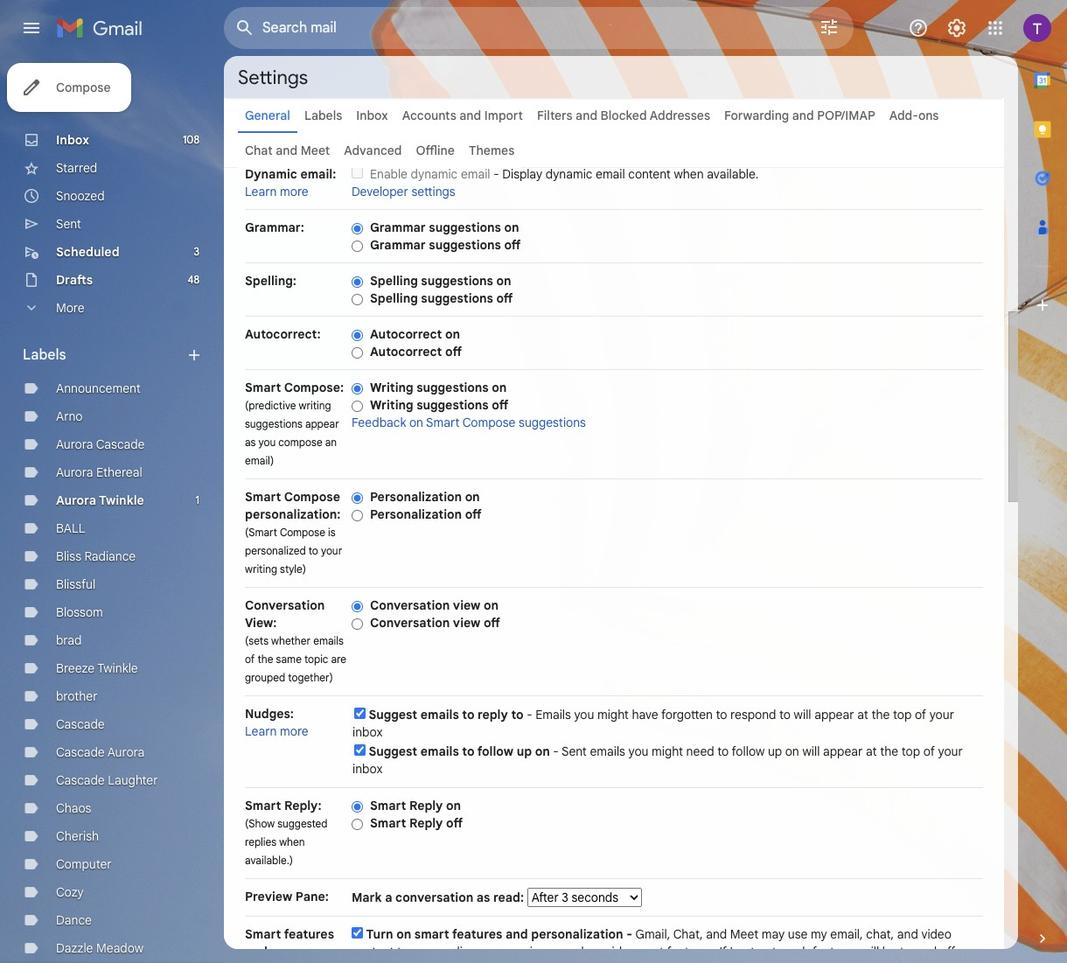 Task type: describe. For each thing, give the bounding box(es) containing it.
settings
[[238, 65, 308, 89]]

cascade aurora link
[[56, 745, 145, 760]]

1 vertical spatial my
[[479, 944, 495, 960]]

to inside smart compose personalization: (smart compose is personalized to your writing style)
[[309, 544, 318, 557]]

whether
[[271, 634, 311, 648]]

autocorrect off
[[370, 344, 462, 360]]

the inside - emails you might have forgotten to respond to will appear at the top of your inbox
[[872, 707, 890, 723]]

will inside - sent emails you might need to follow up on will appear at the top of your inbox
[[803, 744, 820, 760]]

chaos
[[56, 801, 91, 816]]

suggestions for grammar suggestions on
[[429, 220, 501, 235]]

when inside enable dynamic email - display dynamic email content when available. developer settings
[[674, 166, 704, 182]]

snoozed link
[[56, 188, 105, 204]]

0 vertical spatial smart
[[415, 927, 450, 942]]

grammar for grammar suggestions on
[[370, 220, 426, 235]]

suggestions for writing suggestions off
[[417, 397, 489, 413]]

0 horizontal spatial meet
[[301, 143, 330, 158]]

aurora for aurora cascade
[[56, 437, 93, 452]]

appear inside smart compose: (predictive writing suggestions appear as you compose an email)
[[305, 417, 339, 431]]

themes link
[[469, 143, 515, 158]]

have
[[632, 707, 659, 723]]

- inside - sent emails you might need to follow up on will appear at the top of your inbox
[[553, 744, 559, 760]]

Writing suggestions off radio
[[352, 400, 363, 413]]

forgotten
[[662, 707, 713, 723]]

provide
[[587, 944, 629, 960]]

settings
[[412, 184, 456, 200]]

Grammar suggestions off radio
[[352, 240, 363, 253]]

autocorrect for autocorrect off
[[370, 344, 442, 360]]

labels for labels heading
[[23, 347, 66, 364]]

brother
[[56, 689, 98, 704]]

autocorrect for autocorrect on
[[370, 326, 442, 342]]

arno
[[56, 409, 83, 424]]

autocorrect on
[[370, 326, 460, 342]]

email:
[[301, 166, 336, 182]]

available.
[[707, 166, 759, 182]]

off for grammar suggestions on
[[504, 237, 521, 253]]

blissful
[[56, 577, 96, 592]]

pop/imap
[[818, 108, 876, 123]]

inbox link inside labels navigation
[[56, 132, 89, 148]]

spelling for spelling suggestions off
[[370, 291, 418, 306]]

grammar for grammar suggestions off
[[370, 237, 426, 253]]

2 dynamic from the left
[[546, 166, 593, 182]]

feedback on smart compose suggestions
[[352, 415, 586, 431]]

developer settings link
[[352, 184, 456, 200]]

display
[[502, 166, 543, 182]]

ons
[[919, 108, 939, 123]]

need
[[687, 744, 715, 760]]

to left respond
[[716, 707, 728, 723]]

0 vertical spatial my
[[811, 927, 828, 942]]

blossom link
[[56, 605, 103, 620]]

offline
[[416, 143, 455, 158]]

Conversation view off radio
[[352, 618, 363, 631]]

of inside conversation view: (sets whether emails of the same topic are grouped together)
[[245, 653, 255, 666]]

top inside - emails you might have forgotten to respond to will appear at the top of your inbox
[[893, 707, 912, 723]]

dynamic
[[245, 166, 297, 182]]

you inside - emails you might have forgotten to respond to will appear at the top of your inbox
[[574, 707, 595, 723]]

topic
[[304, 653, 328, 666]]

together)
[[288, 671, 333, 684]]

as inside smart compose: (predictive writing suggestions appear as you compose an email)
[[245, 436, 256, 449]]

Conversation view on radio
[[352, 600, 363, 613]]

1 email from the left
[[461, 166, 491, 182]]

themes
[[469, 143, 515, 158]]

2 email from the left
[[596, 166, 625, 182]]

suggestions for writing suggestions on
[[417, 380, 489, 396]]

and down personalization
[[563, 944, 584, 960]]

aurora ethereal
[[56, 465, 142, 480]]

ethereal
[[96, 465, 142, 480]]

off up writing suggestions on
[[445, 344, 462, 360]]

suggestions for grammar suggestions off
[[429, 237, 501, 253]]

off down personalization on
[[465, 507, 482, 522]]

compose down writing suggestions off
[[463, 415, 516, 431]]

forwarding and pop/imap
[[725, 108, 876, 123]]

Spelling suggestions off radio
[[352, 293, 363, 306]]

Writing suggestions on radio
[[352, 382, 363, 395]]

add-ons
[[890, 108, 939, 123]]

your inside smart compose personalization: (smart compose is personalized to your writing style)
[[321, 544, 342, 557]]

reply for off
[[410, 816, 443, 831]]

twinkle for aurora twinkle
[[99, 493, 144, 508]]

twinkle for breeze twinkle
[[97, 661, 138, 676]]

meet inside gmail, chat, and meet may use my email, chat, and video content to personalize my experience and provide smart features. if i opt out, such features will be turned off.
[[731, 927, 759, 942]]

compose left is
[[280, 526, 325, 539]]

writing suggestions on
[[370, 380, 507, 396]]

scheduled
[[56, 244, 120, 260]]

to inside gmail, chat, and meet may use my email, chat, and video content to personalize my experience and provide smart features. if i opt out, such features will be turned off.
[[397, 944, 409, 960]]

(sets
[[245, 634, 269, 648]]

smart for smart compose personalization: (smart compose is personalized to your writing style)
[[245, 489, 281, 505]]

writing inside smart compose: (predictive writing suggestions appear as you compose an email)
[[299, 399, 331, 412]]

suggested
[[278, 817, 328, 830]]

labels navigation
[[0, 56, 224, 963]]

cascade for cascade aurora
[[56, 745, 105, 760]]

announcement
[[56, 381, 141, 396]]

brad
[[56, 633, 82, 648]]

you inside - sent emails you might need to follow up on will appear at the top of your inbox
[[629, 744, 649, 760]]

content inside gmail, chat, and meet may use my email, chat, and video content to personalize my experience and provide smart features. if i opt out, such features will be turned off.
[[352, 944, 394, 960]]

autocorrect:
[[245, 326, 321, 342]]

dazzle meadow
[[56, 941, 144, 956]]

conversation for conversation view off
[[370, 615, 450, 631]]

3
[[194, 245, 199, 258]]

if
[[720, 944, 727, 960]]

aurora cascade
[[56, 437, 145, 452]]

suggestions for spelling suggestions on
[[421, 273, 493, 289]]

same
[[276, 653, 302, 666]]

cascade for cascade link
[[56, 717, 105, 732]]

opt
[[737, 944, 755, 960]]

smart for smart features and personalization:
[[245, 927, 281, 942]]

1 up from the left
[[517, 744, 532, 760]]

Autocorrect on radio
[[352, 329, 363, 342]]

be
[[883, 944, 897, 960]]

computer
[[56, 857, 112, 872]]

import
[[485, 108, 523, 123]]

nudges:
[[245, 706, 294, 722]]

scheduled link
[[56, 244, 120, 260]]

more inside 'dynamic email: learn more'
[[280, 184, 309, 200]]

conversation for conversation view on
[[370, 598, 450, 613]]

writing for writing suggestions off
[[370, 397, 414, 413]]

accounts and import link
[[402, 108, 523, 123]]

your inside - emails you might have forgotten to respond to will appear at the top of your inbox
[[930, 707, 955, 723]]

the inside conversation view: (sets whether emails of the same topic are grouped together)
[[258, 653, 273, 666]]

enable
[[370, 166, 408, 182]]

respond
[[731, 707, 777, 723]]

might inside - emails you might have forgotten to respond to will appear at the top of your inbox
[[598, 707, 629, 723]]

i
[[730, 944, 733, 960]]

(smart
[[245, 526, 277, 539]]

labels for the labels link
[[304, 108, 342, 123]]

developer
[[352, 184, 408, 200]]

aurora for aurora ethereal
[[56, 465, 93, 480]]

of inside - emails you might have forgotten to respond to will appear at the top of your inbox
[[915, 707, 927, 723]]

will inside - emails you might have forgotten to respond to will appear at the top of your inbox
[[794, 707, 812, 723]]

reply
[[478, 707, 508, 723]]

breeze
[[56, 661, 95, 676]]

when inside the smart reply: (show suggested replies when available.)
[[279, 836, 305, 849]]

cascade for cascade laughter
[[56, 773, 105, 788]]

Smart Reply off radio
[[352, 818, 363, 831]]

suggest emails to reply to
[[369, 707, 524, 723]]

Spelling suggestions on radio
[[352, 275, 363, 289]]

off for spelling suggestions on
[[497, 291, 513, 306]]

feedback
[[352, 415, 406, 431]]

writing for writing suggestions on
[[370, 380, 414, 396]]

smart down writing suggestions off
[[426, 415, 460, 431]]

mark
[[352, 890, 382, 906]]

computer link
[[56, 857, 112, 872]]

reply for on
[[410, 798, 443, 814]]

aurora twinkle link
[[56, 493, 144, 508]]

compose inside button
[[56, 80, 111, 95]]

and right chat
[[276, 143, 298, 158]]

radiance
[[84, 549, 136, 564]]

aurora for aurora twinkle
[[56, 493, 96, 508]]

view for off
[[453, 615, 481, 631]]

personalization on
[[370, 489, 480, 505]]

blocked
[[601, 108, 647, 123]]

personalization for personalization on
[[370, 489, 462, 505]]

view for on
[[453, 598, 481, 613]]

to left reply
[[462, 707, 475, 723]]

main menu image
[[21, 18, 42, 39]]

1 follow from the left
[[478, 744, 514, 760]]

labels heading
[[23, 347, 186, 364]]

filters and blocked addresses link
[[537, 108, 711, 123]]

search mail image
[[229, 12, 261, 44]]

writing inside smart compose personalization: (smart compose is personalized to your writing style)
[[245, 563, 277, 576]]

to inside - sent emails you might need to follow up on will appear at the top of your inbox
[[718, 744, 729, 760]]

view:
[[245, 615, 277, 631]]

suggestions inside smart compose: (predictive writing suggestions appear as you compose an email)
[[245, 417, 303, 431]]

conversation view on
[[370, 598, 499, 613]]

grammar:
[[245, 220, 304, 235]]

on inside - sent emails you might need to follow up on will appear at the top of your inbox
[[786, 744, 800, 760]]

- left gmail,
[[627, 927, 633, 942]]

to right respond
[[780, 707, 791, 723]]

accounts
[[402, 108, 457, 123]]

read:
[[493, 890, 524, 906]]

emails inside - sent emails you might need to follow up on will appear at the top of your inbox
[[590, 744, 626, 760]]

content inside enable dynamic email - display dynamic email content when available. developer settings
[[629, 166, 671, 182]]

feedback on smart compose suggestions link
[[352, 415, 586, 431]]

enable dynamic email - display dynamic email content when available. developer settings
[[352, 166, 759, 200]]

Search mail text field
[[263, 19, 770, 37]]

and up experience
[[506, 927, 528, 942]]

- inside enable dynamic email - display dynamic email content when available. developer settings
[[494, 166, 499, 182]]

offline link
[[416, 143, 455, 158]]

and left import
[[460, 108, 482, 123]]

ball
[[56, 521, 85, 536]]



Task type: locate. For each thing, give the bounding box(es) containing it.
spelling suggestions off
[[370, 291, 513, 306]]

advanced search options image
[[812, 10, 847, 45]]

writing up feedback
[[370, 397, 414, 413]]

meet
[[301, 143, 330, 158], [731, 927, 759, 942]]

content down turn
[[352, 944, 394, 960]]

turn on smart features and personalization -
[[366, 927, 636, 942]]

0 vertical spatial will
[[794, 707, 812, 723]]

1 horizontal spatial content
[[629, 166, 671, 182]]

personalization
[[370, 489, 462, 505], [370, 507, 462, 522]]

1 vertical spatial learn more link
[[245, 724, 309, 739]]

1 horizontal spatial writing
[[299, 399, 331, 412]]

personalization up 'personalization off'
[[370, 489, 462, 505]]

preview
[[245, 889, 292, 905]]

smart reply: (show suggested replies when available.)
[[245, 798, 328, 867]]

and up "turned"
[[898, 927, 919, 942]]

2 learn more link from the top
[[245, 724, 309, 739]]

2 up from the left
[[768, 744, 782, 760]]

0 vertical spatial might
[[598, 707, 629, 723]]

0 vertical spatial writing
[[370, 380, 414, 396]]

0 vertical spatial inbox
[[356, 108, 388, 123]]

Smart Reply on radio
[[352, 800, 363, 814]]

0 vertical spatial reply
[[410, 798, 443, 814]]

starred
[[56, 160, 97, 176]]

blissful link
[[56, 577, 96, 592]]

1 vertical spatial personalization
[[370, 507, 462, 522]]

1 writing from the top
[[370, 380, 414, 396]]

None checkbox
[[352, 167, 363, 179], [352, 928, 363, 939], [352, 167, 363, 179], [352, 928, 363, 939]]

suggest for suggest emails to follow up on
[[369, 744, 418, 760]]

Grammar suggestions on radio
[[352, 222, 363, 235]]

48
[[188, 273, 200, 286]]

- left emails
[[527, 707, 533, 723]]

off down spelling suggestions on
[[497, 291, 513, 306]]

inbox link up the starred
[[56, 132, 89, 148]]

inbox link
[[356, 108, 388, 123], [56, 132, 89, 148]]

emails inside conversation view: (sets whether emails of the same topic are grouped together)
[[313, 634, 344, 648]]

1 horizontal spatial sent
[[562, 744, 587, 760]]

settings image
[[947, 18, 968, 39]]

2 vertical spatial appear
[[823, 744, 863, 760]]

the inside - sent emails you might need to follow up on will appear at the top of your inbox
[[880, 744, 899, 760]]

breeze twinkle link
[[56, 661, 138, 676]]

2 vertical spatial of
[[924, 744, 935, 760]]

0 vertical spatial twinkle
[[99, 493, 144, 508]]

smart reply off
[[370, 816, 463, 831]]

1 vertical spatial sent
[[562, 744, 587, 760]]

conversation for conversation view: (sets whether emails of the same topic are grouped together)
[[245, 598, 325, 613]]

writing down personalized
[[245, 563, 277, 576]]

0 horizontal spatial features
[[284, 927, 334, 942]]

2 view from the top
[[453, 615, 481, 631]]

1 vertical spatial learn
[[245, 724, 277, 739]]

2 personalization from the top
[[370, 507, 462, 522]]

1 learn from the top
[[245, 184, 277, 200]]

such
[[783, 944, 810, 960]]

advanced link
[[344, 143, 402, 158]]

might left have
[[598, 707, 629, 723]]

smart inside "smart features and personalization:"
[[245, 927, 281, 942]]

0 vertical spatial personalization:
[[245, 507, 341, 522]]

more down nudges:
[[280, 724, 309, 739]]

0 vertical spatial spelling
[[370, 273, 418, 289]]

view up conversation view off
[[453, 598, 481, 613]]

cascade down brother link
[[56, 717, 105, 732]]

of inside - sent emails you might need to follow up on will appear at the top of your inbox
[[924, 744, 935, 760]]

follow down respond
[[732, 744, 765, 760]]

features down email,
[[813, 944, 859, 960]]

2 suggest from the top
[[369, 744, 418, 760]]

reply down the smart reply on
[[410, 816, 443, 831]]

up inside - sent emails you might need to follow up on will appear at the top of your inbox
[[768, 744, 782, 760]]

0 vertical spatial inbox
[[353, 725, 383, 740]]

2 follow from the left
[[732, 744, 765, 760]]

2 more from the top
[[280, 724, 309, 739]]

learn more link for learn
[[245, 184, 309, 200]]

might down - emails you might have forgotten to respond to will appear at the top of your inbox
[[652, 744, 683, 760]]

learn more link down nudges:
[[245, 724, 309, 739]]

personalization down personalization on
[[370, 507, 462, 522]]

1 vertical spatial twinkle
[[97, 661, 138, 676]]

1 horizontal spatial inbox
[[356, 108, 388, 123]]

0 vertical spatial grammar
[[370, 220, 426, 235]]

dynamic up settings
[[411, 166, 458, 182]]

inbox for inbox 'link' within the labels navigation
[[56, 132, 89, 148]]

2 vertical spatial will
[[862, 944, 880, 960]]

video
[[922, 927, 952, 942]]

you inside smart compose: (predictive writing suggestions appear as you compose an email)
[[259, 436, 276, 449]]

None search field
[[224, 7, 854, 49]]

1 reply from the top
[[410, 798, 443, 814]]

0 vertical spatial meet
[[301, 143, 330, 158]]

sent down emails
[[562, 744, 587, 760]]

reply:
[[284, 798, 322, 814]]

smart for smart reply off
[[370, 816, 406, 831]]

1 autocorrect from the top
[[370, 326, 442, 342]]

smart inside smart compose personalization: (smart compose is personalized to your writing style)
[[245, 489, 281, 505]]

1 vertical spatial inbox
[[56, 132, 89, 148]]

1 vertical spatial when
[[279, 836, 305, 849]]

features down pane:
[[284, 927, 334, 942]]

1 grammar from the top
[[370, 220, 426, 235]]

chaos link
[[56, 801, 91, 816]]

1 vertical spatial will
[[803, 744, 820, 760]]

sent inside labels navigation
[[56, 216, 81, 232]]

and right 'filters'
[[576, 108, 598, 123]]

learn down dynamic
[[245, 184, 277, 200]]

smart up (predictive
[[245, 380, 281, 396]]

email down "filters and blocked addresses" link
[[596, 166, 625, 182]]

smart
[[415, 927, 450, 942], [632, 944, 664, 960]]

2 autocorrect from the top
[[370, 344, 442, 360]]

dazzle meadow link
[[56, 941, 144, 956]]

0 horizontal spatial when
[[279, 836, 305, 849]]

None checkbox
[[354, 708, 366, 719], [354, 745, 366, 756], [354, 708, 366, 719], [354, 745, 366, 756]]

inbox link up advanced link
[[356, 108, 388, 123]]

autocorrect down "autocorrect on" at the top of the page
[[370, 344, 442, 360]]

smart right smart reply off radio
[[370, 816, 406, 831]]

more down dynamic
[[280, 184, 309, 200]]

mark a conversation as read:
[[352, 890, 527, 906]]

add-ons link
[[890, 108, 939, 123]]

meet up opt
[[731, 927, 759, 942]]

1 vertical spatial more
[[280, 724, 309, 739]]

inbox up the starred
[[56, 132, 89, 148]]

aurora up laughter
[[107, 745, 145, 760]]

twinkle right breeze
[[97, 661, 138, 676]]

0 horizontal spatial labels
[[23, 347, 66, 364]]

as
[[245, 436, 256, 449], [477, 890, 490, 906]]

0 vertical spatial inbox link
[[356, 108, 388, 123]]

2 horizontal spatial you
[[629, 744, 649, 760]]

features inside gmail, chat, and meet may use my email, chat, and video content to personalize my experience and provide smart features. if i opt out, such features will be turned off.
[[813, 944, 859, 960]]

you down - emails you might have forgotten to respond to will appear at the top of your inbox
[[629, 744, 649, 760]]

1 vertical spatial spelling
[[370, 291, 418, 306]]

arno link
[[56, 409, 83, 424]]

0 vertical spatial appear
[[305, 417, 339, 431]]

inbox inside labels navigation
[[56, 132, 89, 148]]

2 vertical spatial the
[[880, 744, 899, 760]]

1 vertical spatial reply
[[410, 816, 443, 831]]

1 spelling from the top
[[370, 273, 418, 289]]

your inside - sent emails you might need to follow up on will appear at the top of your inbox
[[938, 744, 963, 760]]

conversation up conversation view off
[[370, 598, 450, 613]]

chat and meet
[[245, 143, 330, 158]]

- down themes
[[494, 166, 499, 182]]

2 learn from the top
[[245, 724, 277, 739]]

more inside nudges: learn more
[[280, 724, 309, 739]]

inbox inside - sent emails you might need to follow up on will appear at the top of your inbox
[[353, 761, 383, 777]]

1 horizontal spatial might
[[652, 744, 683, 760]]

0 vertical spatial labels
[[304, 108, 342, 123]]

1 horizontal spatial up
[[768, 744, 782, 760]]

your
[[321, 544, 342, 557], [930, 707, 955, 723], [938, 744, 963, 760]]

0 horizontal spatial you
[[259, 436, 276, 449]]

may
[[762, 927, 785, 942]]

0 horizontal spatial content
[[352, 944, 394, 960]]

1 horizontal spatial as
[[477, 890, 490, 906]]

0 vertical spatial writing
[[299, 399, 331, 412]]

personalized
[[245, 544, 306, 557]]

0 vertical spatial autocorrect
[[370, 326, 442, 342]]

2 vertical spatial you
[[629, 744, 649, 760]]

suggest up suggest emails to follow up on
[[369, 707, 418, 723]]

smart right smart reply on option
[[370, 798, 406, 814]]

to
[[309, 544, 318, 557], [462, 707, 475, 723], [511, 707, 524, 723], [716, 707, 728, 723], [780, 707, 791, 723], [462, 744, 475, 760], [718, 744, 729, 760], [397, 944, 409, 960]]

labels inside navigation
[[23, 347, 66, 364]]

as up "email)" at the top left of page
[[245, 436, 256, 449]]

0 vertical spatial learn more link
[[245, 184, 309, 200]]

bliss
[[56, 549, 81, 564]]

features up personalize
[[452, 927, 503, 942]]

bliss radiance
[[56, 549, 136, 564]]

twinkle down ethereal
[[99, 493, 144, 508]]

follow down reply
[[478, 744, 514, 760]]

learn inside 'dynamic email: learn more'
[[245, 184, 277, 200]]

conversation up view:
[[245, 598, 325, 613]]

1 vertical spatial writing
[[370, 397, 414, 413]]

1 learn more link from the top
[[245, 184, 309, 200]]

0 vertical spatial view
[[453, 598, 481, 613]]

you right emails
[[574, 707, 595, 723]]

as left read:
[[477, 890, 490, 906]]

aurora up ball
[[56, 493, 96, 508]]

smart for smart compose: (predictive writing suggestions appear as you compose an email)
[[245, 380, 281, 396]]

writing right writing suggestions on option at the top left
[[370, 380, 414, 396]]

personalization
[[531, 927, 624, 942]]

2 grammar from the top
[[370, 237, 426, 253]]

1 vertical spatial your
[[930, 707, 955, 723]]

off for conversation view on
[[484, 615, 500, 631]]

will inside gmail, chat, and meet may use my email, chat, and video content to personalize my experience and provide smart features. if i opt out, such features will be turned off.
[[862, 944, 880, 960]]

compose button
[[7, 63, 132, 112]]

0 horizontal spatial email
[[461, 166, 491, 182]]

0 horizontal spatial follow
[[478, 744, 514, 760]]

aurora down the arno link
[[56, 437, 93, 452]]

conversation inside conversation view: (sets whether emails of the same topic are grouped together)
[[245, 598, 325, 613]]

smart compose personalization: (smart compose is personalized to your writing style)
[[245, 489, 342, 576]]

suggest emails to follow up on
[[369, 744, 550, 760]]

forwarding and pop/imap link
[[725, 108, 876, 123]]

announcement link
[[56, 381, 141, 396]]

Autocorrect off radio
[[352, 346, 363, 359]]

smart inside the smart reply: (show suggested replies when available.)
[[245, 798, 281, 814]]

2 personalization: from the top
[[245, 962, 341, 963]]

gmail image
[[56, 11, 151, 46]]

0 horizontal spatial my
[[479, 944, 495, 960]]

reply up smart reply off
[[410, 798, 443, 814]]

smart up personalize
[[415, 927, 450, 942]]

cherish
[[56, 829, 99, 844]]

suggest
[[369, 707, 418, 723], [369, 744, 418, 760]]

1 vertical spatial inbox
[[353, 761, 383, 777]]

gmail,
[[636, 927, 671, 942]]

inbox up advanced link
[[356, 108, 388, 123]]

1 vertical spatial labels
[[23, 347, 66, 364]]

1 more from the top
[[280, 184, 309, 200]]

1 horizontal spatial smart
[[632, 944, 664, 960]]

conversation
[[396, 890, 474, 906]]

suggest up the smart reply on
[[369, 744, 418, 760]]

at
[[858, 707, 869, 723], [866, 744, 877, 760]]

grammar suggestions off
[[370, 237, 521, 253]]

1 vertical spatial autocorrect
[[370, 344, 442, 360]]

Personalization off radio
[[352, 509, 363, 522]]

dazzle
[[56, 941, 93, 956]]

aurora cascade link
[[56, 437, 145, 452]]

-
[[494, 166, 499, 182], [527, 707, 533, 723], [553, 744, 559, 760], [627, 927, 633, 942]]

to right need
[[718, 744, 729, 760]]

appear inside - emails you might have forgotten to respond to will appear at the top of your inbox
[[815, 707, 855, 723]]

- inside - emails you might have forgotten to respond to will appear at the top of your inbox
[[527, 707, 533, 723]]

grammar right 'grammar suggestions off' option
[[370, 237, 426, 253]]

and left pop/imap
[[793, 108, 814, 123]]

to right reply
[[511, 707, 524, 723]]

0 horizontal spatial might
[[598, 707, 629, 723]]

grammar down 'developer settings' link
[[370, 220, 426, 235]]

1 suggest from the top
[[369, 707, 418, 723]]

1 view from the top
[[453, 598, 481, 613]]

smart for smart reply: (show suggested replies when available.)
[[245, 798, 281, 814]]

tab list
[[1019, 56, 1068, 900]]

1 personalization from the top
[[370, 489, 462, 505]]

features inside "smart features and personalization:"
[[284, 927, 334, 942]]

inbox for top inbox 'link'
[[356, 108, 388, 123]]

writing down compose:
[[299, 399, 331, 412]]

appear inside - sent emails you might need to follow up on will appear at the top of your inbox
[[823, 744, 863, 760]]

2 horizontal spatial features
[[813, 944, 859, 960]]

addresses
[[650, 108, 711, 123]]

0 vertical spatial top
[[893, 707, 912, 723]]

might inside - sent emails you might need to follow up on will appear at the top of your inbox
[[652, 744, 683, 760]]

a
[[385, 890, 392, 906]]

0 horizontal spatial inbox
[[56, 132, 89, 148]]

and up if
[[706, 927, 727, 942]]

top
[[893, 707, 912, 723], [902, 744, 921, 760]]

cozy link
[[56, 885, 84, 900]]

- sent emails you might need to follow up on will appear at the top of your inbox
[[353, 744, 963, 777]]

emails down suggest emails to reply to
[[421, 744, 459, 760]]

0 vertical spatial more
[[280, 184, 309, 200]]

1 vertical spatial of
[[915, 707, 927, 723]]

1 horizontal spatial dynamic
[[546, 166, 593, 182]]

compose up is
[[284, 489, 340, 505]]

emails up suggest emails to follow up on
[[421, 707, 459, 723]]

emails
[[536, 707, 571, 723]]

1 vertical spatial appear
[[815, 707, 855, 723]]

twinkle
[[99, 493, 144, 508], [97, 661, 138, 676]]

bliss radiance link
[[56, 549, 136, 564]]

2 spelling from the top
[[370, 291, 418, 306]]

off down grammar suggestions on on the left top of the page
[[504, 237, 521, 253]]

0 vertical spatial suggest
[[369, 707, 418, 723]]

email down themes link
[[461, 166, 491, 182]]

1 dynamic from the left
[[411, 166, 458, 182]]

aurora ethereal link
[[56, 465, 142, 480]]

1 vertical spatial smart
[[632, 944, 664, 960]]

to left personalize
[[397, 944, 409, 960]]

cozy
[[56, 885, 84, 900]]

Personalization on radio
[[352, 492, 363, 505]]

1 vertical spatial the
[[872, 707, 890, 723]]

cascade up ethereal
[[96, 437, 145, 452]]

1 horizontal spatial email
[[596, 166, 625, 182]]

2 vertical spatial your
[[938, 744, 963, 760]]

labels link
[[304, 108, 342, 123]]

and inside "smart features and personalization:"
[[245, 944, 268, 960]]

inbox inside - emails you might have forgotten to respond to will appear at the top of your inbox
[[353, 725, 383, 740]]

0 vertical spatial you
[[259, 436, 276, 449]]

labels up chat and meet "link"
[[304, 108, 342, 123]]

1 horizontal spatial features
[[452, 927, 503, 942]]

1 personalization: from the top
[[245, 507, 341, 522]]

use
[[788, 927, 808, 942]]

1 vertical spatial as
[[477, 890, 490, 906]]

when
[[674, 166, 704, 182], [279, 836, 305, 849]]

0 vertical spatial your
[[321, 544, 342, 557]]

0 vertical spatial content
[[629, 166, 671, 182]]

available.)
[[245, 854, 293, 867]]

blossom
[[56, 605, 103, 620]]

breeze twinkle
[[56, 661, 138, 676]]

aurora twinkle
[[56, 493, 144, 508]]

conversation
[[245, 598, 325, 613], [370, 598, 450, 613], [370, 615, 450, 631]]

smart compose: (predictive writing suggestions appear as you compose an email)
[[245, 380, 344, 467]]

suggestions for spelling suggestions off
[[421, 291, 493, 306]]

is
[[328, 526, 336, 539]]

learn more link down dynamic
[[245, 184, 309, 200]]

ball link
[[56, 521, 85, 536]]

spelling suggestions on
[[370, 273, 511, 289]]

general
[[245, 108, 290, 123]]

preview pane:
[[245, 889, 329, 905]]

1 vertical spatial content
[[352, 944, 394, 960]]

0 vertical spatial learn
[[245, 184, 277, 200]]

cascade down cascade link
[[56, 745, 105, 760]]

smart inside smart compose: (predictive writing suggestions appear as you compose an email)
[[245, 380, 281, 396]]

up down suggest emails to reply to
[[517, 744, 532, 760]]

0 vertical spatial of
[[245, 653, 255, 666]]

to right personalized
[[309, 544, 318, 557]]

smart down gmail,
[[632, 944, 664, 960]]

sent link
[[56, 216, 81, 232]]

personalization: inside smart compose personalization: (smart compose is personalized to your writing style)
[[245, 507, 341, 522]]

to down suggest emails to reply to
[[462, 744, 475, 760]]

0 horizontal spatial sent
[[56, 216, 81, 232]]

on
[[504, 220, 519, 235], [497, 273, 511, 289], [445, 326, 460, 342], [492, 380, 507, 396], [409, 415, 423, 431], [465, 489, 480, 505], [484, 598, 499, 613], [535, 744, 550, 760], [786, 744, 800, 760], [446, 798, 461, 814], [397, 927, 412, 942]]

at inside - emails you might have forgotten to respond to will appear at the top of your inbox
[[858, 707, 869, 723]]

conversation down the conversation view on
[[370, 615, 450, 631]]

conversation view: (sets whether emails of the same topic are grouped together)
[[245, 598, 347, 684]]

personalization for personalization off
[[370, 507, 462, 522]]

1 vertical spatial writing
[[245, 563, 277, 576]]

1 horizontal spatial follow
[[732, 744, 765, 760]]

content down "blocked"
[[629, 166, 671, 182]]

emails down - emails you might have forgotten to respond to will appear at the top of your inbox
[[590, 744, 626, 760]]

2 reply from the top
[[410, 816, 443, 831]]

smart for smart reply on
[[370, 798, 406, 814]]

0 horizontal spatial writing
[[245, 563, 277, 576]]

email
[[461, 166, 491, 182], [596, 166, 625, 182]]

emails up are
[[313, 634, 344, 648]]

2 writing from the top
[[370, 397, 414, 413]]

and
[[460, 108, 482, 123], [576, 108, 598, 123], [793, 108, 814, 123], [276, 143, 298, 158], [506, 927, 528, 942], [706, 927, 727, 942], [898, 927, 919, 942], [245, 944, 268, 960], [563, 944, 584, 960]]

and down "preview"
[[245, 944, 268, 960]]

up
[[517, 744, 532, 760], [768, 744, 782, 760]]

off up feedback on smart compose suggestions link
[[492, 397, 509, 413]]

smart inside gmail, chat, and meet may use my email, chat, and video content to personalize my experience and provide smart features. if i opt out, such features will be turned off.
[[632, 944, 664, 960]]

1 inbox from the top
[[353, 725, 383, 740]]

are
[[331, 653, 347, 666]]

cascade up chaos
[[56, 773, 105, 788]]

follow inside - sent emails you might need to follow up on will appear at the top of your inbox
[[732, 744, 765, 760]]

spelling right spelling suggestions off radio
[[370, 291, 418, 306]]

top inside - sent emails you might need to follow up on will appear at the top of your inbox
[[902, 744, 921, 760]]

learn more link for more
[[245, 724, 309, 739]]

sent down snoozed link
[[56, 216, 81, 232]]

0 horizontal spatial inbox link
[[56, 132, 89, 148]]

spelling:
[[245, 273, 297, 289]]

1 horizontal spatial you
[[574, 707, 595, 723]]

1 vertical spatial view
[[453, 615, 481, 631]]

off down the conversation view on
[[484, 615, 500, 631]]

my right use
[[811, 927, 828, 942]]

suggest for suggest emails to reply to
[[369, 707, 418, 723]]

0 vertical spatial when
[[674, 166, 704, 182]]

1 horizontal spatial when
[[674, 166, 704, 182]]

1 horizontal spatial inbox link
[[356, 108, 388, 123]]

meet up email: at top
[[301, 143, 330, 158]]

cascade laughter link
[[56, 773, 158, 788]]

when left available.
[[674, 166, 704, 182]]

aurora up 'aurora twinkle'
[[56, 465, 93, 480]]

dynamic right display
[[546, 166, 593, 182]]

view down the conversation view on
[[453, 615, 481, 631]]

compose
[[278, 436, 323, 449]]

off for writing suggestions on
[[492, 397, 509, 413]]

0 horizontal spatial dynamic
[[411, 166, 458, 182]]

spelling for spelling suggestions on
[[370, 273, 418, 289]]

0 horizontal spatial smart
[[415, 927, 450, 942]]

1 vertical spatial top
[[902, 744, 921, 760]]

1 vertical spatial meet
[[731, 927, 759, 942]]

nudges: learn more
[[245, 706, 309, 739]]

0 vertical spatial at
[[858, 707, 869, 723]]

at inside - sent emails you might need to follow up on will appear at the top of your inbox
[[866, 744, 877, 760]]

when down suggested
[[279, 836, 305, 849]]

1 vertical spatial grammar
[[370, 237, 426, 253]]

autocorrect
[[370, 326, 442, 342], [370, 344, 442, 360]]

up down respond
[[768, 744, 782, 760]]

off for smart reply on
[[446, 816, 463, 831]]

1 vertical spatial might
[[652, 744, 683, 760]]

0 vertical spatial sent
[[56, 216, 81, 232]]

support image
[[908, 18, 929, 39]]

my
[[811, 927, 828, 942], [479, 944, 495, 960]]

learn inside nudges: learn more
[[245, 724, 277, 739]]

0 vertical spatial the
[[258, 653, 273, 666]]

reply
[[410, 798, 443, 814], [410, 816, 443, 831]]

sent inside - sent emails you might need to follow up on will appear at the top of your inbox
[[562, 744, 587, 760]]

1 vertical spatial inbox link
[[56, 132, 89, 148]]

2 inbox from the top
[[353, 761, 383, 777]]

1 vertical spatial suggest
[[369, 744, 418, 760]]



Task type: vqa. For each thing, say whether or not it's contained in the screenshot.


